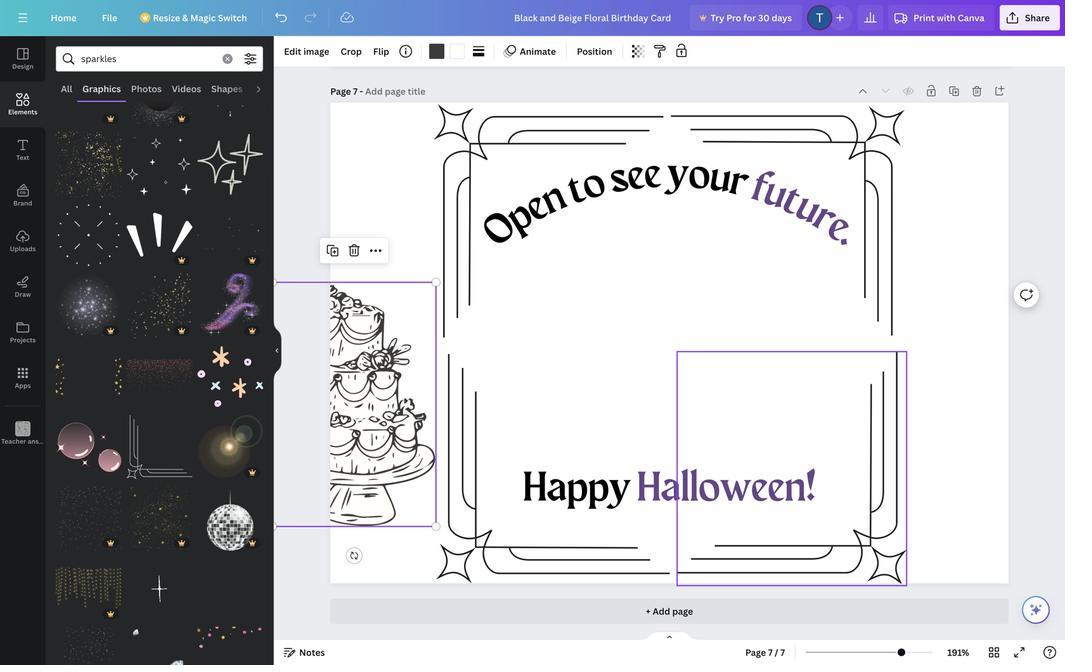Task type: vqa. For each thing, say whether or not it's contained in the screenshot.
Shiny Disco Ball Image
yes



Task type: locate. For each thing, give the bounding box(es) containing it.
191%
[[947, 647, 969, 659]]

flip
[[373, 45, 389, 57]]

+
[[646, 606, 651, 618]]

page left /
[[745, 647, 766, 659]]

show pages image
[[639, 631, 700, 642]]

uploads button
[[0, 219, 46, 264]]

color group
[[427, 41, 467, 61]]

teacher answer keys
[[1, 437, 66, 446]]

0 vertical spatial page
[[330, 85, 351, 97]]

group
[[56, 61, 122, 127], [127, 61, 192, 127], [197, 61, 263, 127], [56, 124, 122, 197], [127, 124, 192, 197], [197, 124, 263, 197], [56, 195, 122, 268], [127, 202, 192, 268], [197, 202, 263, 268], [56, 266, 122, 339], [127, 266, 192, 339], [197, 266, 263, 339], [56, 336, 122, 410], [127, 336, 192, 410], [197, 336, 263, 410], [197, 407, 263, 481], [56, 415, 122, 481], [127, 415, 192, 481], [56, 478, 122, 551], [127, 478, 192, 551], [197, 478, 263, 551], [56, 549, 122, 622], [127, 549, 192, 622], [245, 549, 261, 564], [56, 620, 122, 666], [197, 620, 263, 666], [127, 627, 192, 666]]

hide image
[[273, 320, 281, 381]]

7 left -
[[353, 85, 358, 97]]

main menu bar
[[0, 0, 1065, 36]]

page
[[330, 85, 351, 97], [745, 647, 766, 659]]

photos
[[131, 83, 162, 95]]

0 horizontal spatial page
[[330, 85, 351, 97]]

0 horizontal spatial 7
[[353, 85, 358, 97]]

resize
[[153, 12, 180, 24]]

teacher
[[1, 437, 26, 446]]

position button
[[572, 41, 617, 61]]

draw button
[[0, 264, 46, 310]]

7
[[353, 85, 358, 97], [768, 647, 773, 659], [780, 647, 785, 659]]

try pro for 30 days
[[711, 12, 792, 24]]

page 7 / 7 button
[[740, 643, 790, 663]]

pro
[[726, 12, 741, 24]]

egypt gold sprinkles simple square image
[[56, 132, 122, 197]]

page for page 7 -
[[330, 85, 351, 97]]

golden sparkles illustration image
[[127, 486, 192, 551]]

page left -
[[330, 85, 351, 97]]

videos
[[172, 83, 201, 95]]

magic
[[190, 12, 216, 24]]

30
[[758, 12, 770, 24]]

animate
[[520, 45, 556, 57]]

design
[[12, 62, 34, 71]]

side panel tab list
[[0, 36, 66, 457]]

7 for -
[[353, 85, 358, 97]]

resize & magic switch button
[[133, 5, 257, 30]]

position
[[577, 45, 612, 57]]

keys
[[52, 437, 66, 446]]

#fffefb image
[[449, 44, 465, 59], [449, 44, 465, 59]]

shapes button
[[206, 77, 248, 101]]

share button
[[1000, 5, 1060, 30]]

page inside button
[[745, 647, 766, 659]]

lined retro anime bubbles and sparkles image
[[56, 415, 122, 481]]

flip button
[[368, 41, 394, 61]]

answer
[[28, 437, 50, 446]]

crop
[[341, 45, 362, 57]]

#3d3b3a image
[[429, 44, 444, 59], [429, 44, 444, 59]]

audio
[[253, 83, 278, 95]]

+ add page button
[[330, 599, 1009, 624]]

resize & magic switch
[[153, 12, 247, 24]]

art deco minimal christmas sparkle corner border image
[[127, 415, 192, 481]]

try pro for 30 days button
[[690, 5, 802, 30]]

happy
[[523, 469, 631, 511]]

cute handdrawn school glitter image
[[197, 344, 263, 410]]

;
[[22, 438, 24, 446]]

graphics button
[[77, 77, 126, 101]]

luminous abstract sparkling image
[[197, 415, 263, 481]]

1 horizontal spatial page
[[745, 647, 766, 659]]

7 left /
[[768, 647, 773, 659]]

page 7 / 7
[[745, 647, 785, 659]]

191% button
[[938, 643, 979, 663]]

/
[[775, 647, 778, 659]]

white sparkling stars image
[[56, 486, 122, 551]]

page 7 -
[[330, 85, 365, 97]]

apps
[[15, 382, 31, 390]]

halloween!
[[637, 469, 816, 511]]

image
[[303, 45, 329, 57]]

canva
[[958, 12, 985, 24]]

-
[[360, 85, 363, 97]]

switch
[[218, 12, 247, 24]]

1 horizontal spatial 7
[[768, 647, 773, 659]]

7 right /
[[780, 647, 785, 659]]

1 vertical spatial page
[[745, 647, 766, 659]]

brand button
[[0, 173, 46, 219]]

elements button
[[0, 82, 46, 127]]



Task type: describe. For each thing, give the bounding box(es) containing it.
notes
[[299, 647, 325, 659]]

&
[[182, 12, 188, 24]]

file
[[102, 12, 117, 24]]

draw
[[15, 290, 31, 299]]

try
[[711, 12, 724, 24]]

shiny sparkles image
[[56, 273, 122, 339]]

crop button
[[336, 41, 367, 61]]

sparkle decorative aesthetic image
[[197, 132, 263, 197]]

projects
[[10, 336, 36, 345]]

photos button
[[126, 77, 167, 101]]

silver stars and confetti background 0908 image
[[127, 61, 192, 127]]

for
[[743, 12, 756, 24]]

brand
[[13, 199, 32, 208]]

text
[[16, 153, 29, 162]]

notes button
[[279, 643, 330, 663]]

graphics
[[82, 83, 121, 95]]

edit
[[284, 45, 301, 57]]

add
[[653, 606, 670, 618]]

all button
[[56, 77, 77, 101]]

home
[[51, 12, 77, 24]]

shiny disco ball image
[[197, 486, 263, 551]]

Search elements search field
[[81, 47, 215, 71]]

2 horizontal spatial 7
[[780, 647, 785, 659]]

canva assistant image
[[1028, 603, 1044, 618]]

+ add page
[[646, 606, 693, 618]]

sequin sparkles image
[[127, 344, 192, 410]]

with
[[937, 12, 956, 24]]

projects button
[[0, 310, 46, 356]]

happy halloween!
[[523, 469, 816, 511]]

shapes
[[211, 83, 243, 95]]

text button
[[0, 127, 46, 173]]

Page title text field
[[365, 85, 427, 98]]

edit image button
[[279, 41, 334, 61]]

egypt white gold sprinkles sparse rectangle image
[[56, 627, 122, 666]]

share
[[1025, 12, 1050, 24]]

home link
[[41, 5, 87, 30]]

apps button
[[0, 356, 46, 401]]

print with canva
[[914, 12, 985, 24]]

print
[[914, 12, 935, 24]]

edit image
[[284, 45, 329, 57]]

fairy magic sparkle image
[[197, 273, 263, 339]]

sparkling hanging lights image
[[56, 556, 122, 622]]

all
[[61, 83, 72, 95]]

page for page 7 / 7
[[745, 647, 766, 659]]

y
[[667, 154, 689, 197]]

elements
[[8, 108, 37, 116]]

design button
[[0, 36, 46, 82]]

days
[[772, 12, 792, 24]]

uploads
[[10, 245, 36, 253]]

audio button
[[248, 77, 283, 101]]

file button
[[92, 5, 128, 30]]

page
[[672, 606, 693, 618]]

videos button
[[167, 77, 206, 101]]

Design title text field
[[504, 5, 685, 30]]

animate button
[[500, 41, 561, 61]]

gold glitter dust image
[[127, 273, 192, 339]]

print with canva button
[[888, 5, 995, 30]]

7 for /
[[768, 647, 773, 659]]



